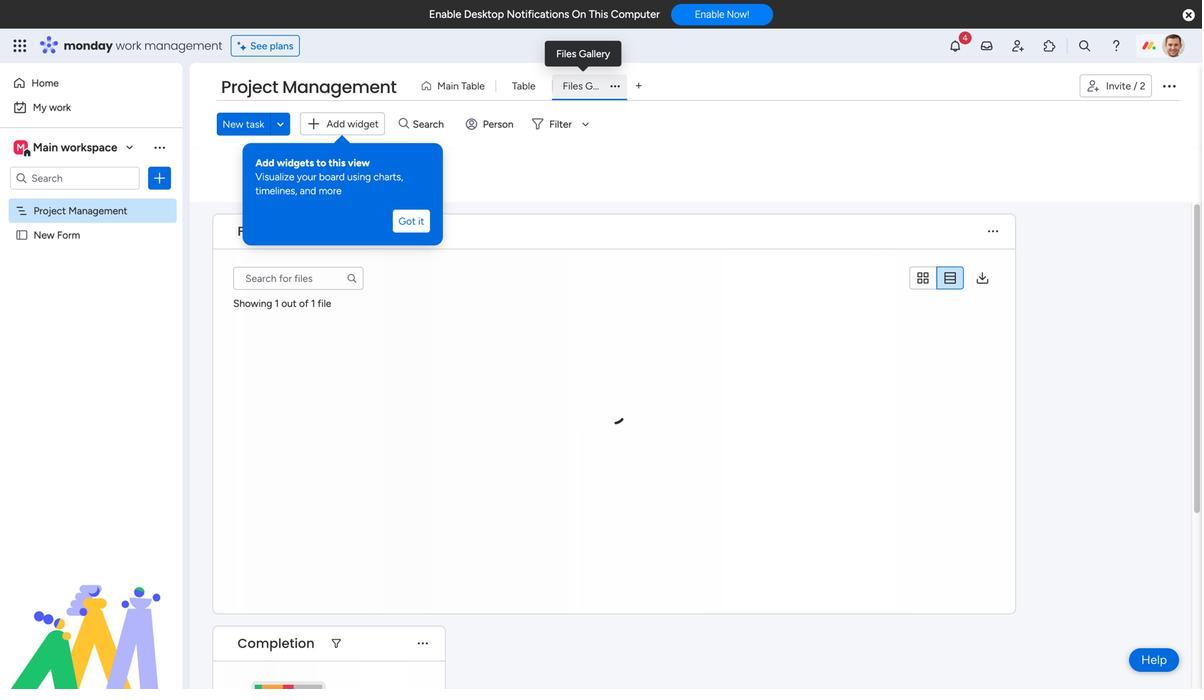 Task type: locate. For each thing, give the bounding box(es) containing it.
files gallery up the files gallery button
[[556, 48, 610, 60]]

1 horizontal spatial new
[[223, 118, 244, 130]]

work right my
[[49, 101, 71, 113]]

enable inside button
[[695, 8, 725, 20]]

1 vertical spatial files
[[563, 80, 583, 92]]

new right public board icon
[[34, 229, 55, 241]]

work right monday
[[116, 38, 141, 54]]

new left task
[[223, 118, 244, 130]]

list box containing project management
[[0, 196, 183, 441]]

0 horizontal spatial add
[[256, 157, 275, 169]]

project management up form
[[34, 205, 127, 217]]

terry turtle image
[[1162, 34, 1185, 57]]

0 vertical spatial new
[[223, 118, 244, 130]]

gallery inside field
[[270, 222, 316, 240]]

2 enable from the left
[[695, 8, 725, 20]]

main inside workspace selection element
[[33, 141, 58, 154]]

0 horizontal spatial 1
[[275, 297, 279, 310]]

timelines,
[[256, 185, 297, 197]]

now!
[[727, 8, 750, 20]]

files up the files gallery button
[[556, 48, 577, 60]]

new inside button
[[223, 118, 244, 130]]

1 horizontal spatial project
[[221, 75, 278, 99]]

management up form
[[68, 205, 127, 217]]

completion
[[238, 635, 315, 653]]

filter
[[549, 118, 572, 130]]

main content containing files gallery
[[190, 202, 1202, 689]]

1 horizontal spatial main
[[437, 80, 459, 92]]

see
[[250, 40, 267, 52]]

0 horizontal spatial management
[[68, 205, 127, 217]]

showing
[[233, 297, 272, 310]]

angle down image
[[277, 119, 284, 129]]

files gallery for the files gallery button
[[563, 80, 617, 92]]

1 right of
[[311, 297, 315, 310]]

add widget
[[327, 118, 379, 130]]

table inside table button
[[512, 80, 536, 92]]

Files Gallery field
[[234, 222, 320, 241]]

0 horizontal spatial new
[[34, 229, 55, 241]]

1 vertical spatial new
[[34, 229, 55, 241]]

computer
[[611, 8, 660, 21]]

enable left desktop
[[429, 8, 462, 21]]

files gallery inside button
[[563, 80, 617, 92]]

dapulse close image
[[1183, 8, 1195, 23]]

person
[[483, 118, 514, 130]]

your
[[297, 171, 317, 183]]

files gallery up arrow down image
[[563, 80, 617, 92]]

2
[[1140, 80, 1146, 92]]

2 table from the left
[[512, 80, 536, 92]]

1
[[275, 297, 279, 310], [311, 297, 315, 310]]

new form
[[34, 229, 80, 241]]

monday
[[64, 38, 113, 54]]

0 horizontal spatial options image
[[152, 171, 167, 185]]

form
[[57, 229, 80, 241]]

1 horizontal spatial work
[[116, 38, 141, 54]]

new
[[223, 118, 244, 130], [34, 229, 55, 241]]

Search field
[[409, 114, 452, 134]]

board
[[319, 171, 345, 183]]

table up person
[[512, 80, 536, 92]]

add for add widgets to this view visualize your board using charts, timelines, and more got it
[[256, 157, 275, 169]]

None search field
[[233, 267, 364, 290]]

see plans
[[250, 40, 294, 52]]

1 vertical spatial work
[[49, 101, 71, 113]]

files inside field
[[238, 222, 266, 240]]

files gallery inside files gallery field
[[238, 222, 316, 240]]

add left widget
[[327, 118, 345, 130]]

0 vertical spatial add
[[327, 118, 345, 130]]

2 vertical spatial files gallery
[[238, 222, 316, 240]]

1 vertical spatial main
[[33, 141, 58, 154]]

1 1 from the left
[[275, 297, 279, 310]]

enable now!
[[695, 8, 750, 20]]

1 vertical spatial management
[[68, 205, 127, 217]]

gallery for the files gallery button
[[586, 80, 617, 92]]

1 vertical spatial add
[[256, 157, 275, 169]]

0 horizontal spatial table
[[461, 80, 485, 92]]

options image down workspace options icon
[[152, 171, 167, 185]]

management
[[144, 38, 222, 54]]

alert
[[602, 400, 627, 426]]

gallery down and on the left of page
[[270, 222, 316, 240]]

1 horizontal spatial add
[[327, 118, 345, 130]]

0 horizontal spatial project
[[34, 205, 66, 217]]

more
[[319, 185, 342, 197]]

1 vertical spatial files gallery
[[563, 80, 617, 92]]

main inside button
[[437, 80, 459, 92]]

enable
[[429, 8, 462, 21], [695, 8, 725, 20]]

list box
[[0, 196, 183, 441]]

1 vertical spatial project
[[34, 205, 66, 217]]

1 vertical spatial project management
[[34, 205, 127, 217]]

work
[[116, 38, 141, 54], [49, 101, 71, 113]]

none search field inside 'main content'
[[233, 267, 364, 290]]

0 vertical spatial work
[[116, 38, 141, 54]]

1 horizontal spatial enable
[[695, 8, 725, 20]]

invite / 2 button
[[1080, 74, 1152, 97]]

1 vertical spatial options image
[[152, 171, 167, 185]]

on
[[572, 8, 586, 21]]

lottie animation element
[[0, 545, 183, 689]]

project inside field
[[221, 75, 278, 99]]

main
[[437, 80, 459, 92], [33, 141, 58, 154]]

work inside my work option
[[49, 101, 71, 113]]

1 horizontal spatial table
[[512, 80, 536, 92]]

invite
[[1106, 80, 1131, 92]]

2 vertical spatial gallery
[[270, 222, 316, 240]]

my work option
[[9, 96, 174, 119]]

workspace image
[[14, 140, 28, 155]]

view
[[348, 157, 370, 169]]

new for new form
[[34, 229, 55, 241]]

gallery up the files gallery button
[[579, 48, 610, 60]]

options image
[[1161, 77, 1178, 94]]

workspace options image
[[152, 140, 167, 154]]

0 vertical spatial management
[[282, 75, 397, 99]]

task
[[246, 118, 264, 130]]

add up visualize
[[256, 157, 275, 169]]

work for monday
[[116, 38, 141, 54]]

project management inside field
[[221, 75, 397, 99]]

1 horizontal spatial management
[[282, 75, 397, 99]]

add inside popup button
[[327, 118, 345, 130]]

0 vertical spatial project management
[[221, 75, 397, 99]]

option
[[0, 198, 183, 201]]

add
[[327, 118, 345, 130], [256, 157, 275, 169]]

main up "search" 'field'
[[437, 80, 459, 92]]

gallery left 'add view' image
[[586, 80, 617, 92]]

management inside project management field
[[282, 75, 397, 99]]

0 vertical spatial options image
[[605, 82, 626, 90]]

notifications image
[[948, 39, 963, 53]]

files inside button
[[563, 80, 583, 92]]

1 vertical spatial gallery
[[586, 80, 617, 92]]

files
[[556, 48, 577, 60], [563, 80, 583, 92], [238, 222, 266, 240]]

more dots image
[[418, 639, 428, 649]]

Completion field
[[234, 635, 318, 653]]

add inside add widgets to this view visualize your board using charts, timelines, and more got it
[[256, 157, 275, 169]]

widgets
[[277, 157, 314, 169]]

files gallery
[[556, 48, 610, 60], [563, 80, 617, 92], [238, 222, 316, 240]]

main content
[[190, 202, 1202, 689]]

1 horizontal spatial 1
[[311, 297, 315, 310]]

add widget button
[[300, 112, 385, 135]]

1 horizontal spatial project management
[[221, 75, 397, 99]]

add widgets to this view visualize your board using charts, timelines, and more got it
[[256, 157, 424, 227]]

new for new task
[[223, 118, 244, 130]]

1 enable from the left
[[429, 8, 462, 21]]

v2 search image
[[399, 116, 409, 132]]

enable left now!
[[695, 8, 725, 20]]

filter button
[[527, 113, 594, 135]]

0 vertical spatial main
[[437, 80, 459, 92]]

0 vertical spatial files
[[556, 48, 577, 60]]

public board image
[[15, 228, 29, 242]]

workspace selection element
[[14, 139, 120, 157]]

2 vertical spatial files
[[238, 222, 266, 240]]

options image
[[605, 82, 626, 90], [152, 171, 167, 185]]

enable now! button
[[672, 4, 773, 25]]

0 horizontal spatial enable
[[429, 8, 462, 21]]

0 horizontal spatial main
[[33, 141, 58, 154]]

m
[[17, 141, 25, 154]]

0 vertical spatial project
[[221, 75, 278, 99]]

options image left 'add view' image
[[605, 82, 626, 90]]

1 horizontal spatial options image
[[605, 82, 626, 90]]

home
[[31, 77, 59, 89]]

table
[[461, 80, 485, 92], [512, 80, 536, 92]]

project management
[[221, 75, 397, 99], [34, 205, 127, 217]]

project management up angle down icon
[[221, 75, 397, 99]]

management up add widget popup button
[[282, 75, 397, 99]]

0 horizontal spatial project management
[[34, 205, 127, 217]]

gallery inside button
[[586, 80, 617, 92]]

more dots image
[[988, 226, 998, 237]]

monday marketplace image
[[1043, 39, 1057, 53]]

files down timelines,
[[238, 222, 266, 240]]

project up task
[[221, 75, 278, 99]]

workspace
[[61, 141, 117, 154]]

1 table from the left
[[461, 80, 485, 92]]

project up new form
[[34, 205, 66, 217]]

files gallery down timelines,
[[238, 222, 316, 240]]

table up the person "popup button"
[[461, 80, 485, 92]]

main right workspace icon
[[33, 141, 58, 154]]

0 horizontal spatial work
[[49, 101, 71, 113]]

invite members image
[[1011, 39, 1026, 53]]

arrow down image
[[577, 115, 594, 133]]

got it button
[[393, 210, 430, 232]]

project
[[221, 75, 278, 99], [34, 205, 66, 217]]

new task button
[[217, 113, 270, 135]]

1 left out
[[275, 297, 279, 310]]

gallery
[[579, 48, 610, 60], [586, 80, 617, 92], [270, 222, 316, 240]]

files up filter
[[563, 80, 583, 92]]

lottie animation image
[[0, 545, 183, 689]]

management
[[282, 75, 397, 99], [68, 205, 127, 217]]



Task type: describe. For each thing, give the bounding box(es) containing it.
visualize
[[256, 171, 295, 183]]

this
[[589, 8, 608, 21]]

to
[[317, 157, 326, 169]]

using
[[347, 171, 371, 183]]

showing 1 out of 1 file
[[233, 297, 331, 310]]

of
[[299, 297, 309, 310]]

options image inside the files gallery button
[[605, 82, 626, 90]]

and
[[300, 185, 316, 197]]

download image
[[976, 271, 990, 285]]

main table
[[437, 80, 485, 92]]

gallery layout group
[[910, 267, 964, 290]]

search everything image
[[1078, 39, 1092, 53]]

files for files gallery field at the left
[[238, 222, 266, 240]]

table button
[[496, 74, 552, 97]]

my work link
[[9, 96, 174, 119]]

enable for enable desktop notifications on this computer
[[429, 8, 462, 21]]

notifications
[[507, 8, 569, 21]]

my
[[33, 101, 47, 113]]

main table button
[[415, 74, 496, 97]]

update feed image
[[980, 39, 994, 53]]

widget
[[348, 118, 379, 130]]

invite / 2
[[1106, 80, 1146, 92]]

gallery for files gallery field at the left
[[270, 222, 316, 240]]

file
[[318, 297, 331, 310]]

enable desktop notifications on this computer
[[429, 8, 660, 21]]

person button
[[460, 113, 522, 135]]

plans
[[270, 40, 294, 52]]

Search in workspace field
[[30, 170, 120, 186]]

home link
[[9, 72, 174, 94]]

home option
[[9, 72, 174, 94]]

help
[[1142, 653, 1167, 667]]

charts,
[[374, 171, 403, 183]]

it
[[418, 215, 424, 227]]

main for main table
[[437, 80, 459, 92]]

files for the files gallery button
[[563, 80, 583, 92]]

4 image
[[959, 29, 972, 45]]

Project Management field
[[218, 75, 400, 99]]

table inside main table button
[[461, 80, 485, 92]]

got
[[399, 215, 416, 227]]

2 1 from the left
[[311, 297, 315, 310]]

search image
[[346, 273, 358, 284]]

select product image
[[13, 39, 27, 53]]

work for my
[[49, 101, 71, 113]]

add for add widget
[[327, 118, 345, 130]]

Search for files search field
[[233, 267, 364, 290]]

see plans button
[[231, 35, 300, 57]]

files gallery for files gallery field at the left
[[238, 222, 316, 240]]

monday work management
[[64, 38, 222, 54]]

help button
[[1130, 648, 1180, 672]]

help image
[[1109, 39, 1124, 53]]

0 vertical spatial gallery
[[579, 48, 610, 60]]

main workspace
[[33, 141, 117, 154]]

my work
[[33, 101, 71, 113]]

out
[[281, 297, 297, 310]]

this
[[329, 157, 346, 169]]

0 vertical spatial files gallery
[[556, 48, 610, 60]]

desktop
[[464, 8, 504, 21]]

main for main workspace
[[33, 141, 58, 154]]

/
[[1134, 80, 1138, 92]]

files gallery button
[[552, 74, 628, 97]]

new task
[[223, 118, 264, 130]]

enable for enable now!
[[695, 8, 725, 20]]

add view image
[[636, 81, 642, 91]]



Task type: vqa. For each thing, say whether or not it's contained in the screenshot.
Later / 0 items
no



